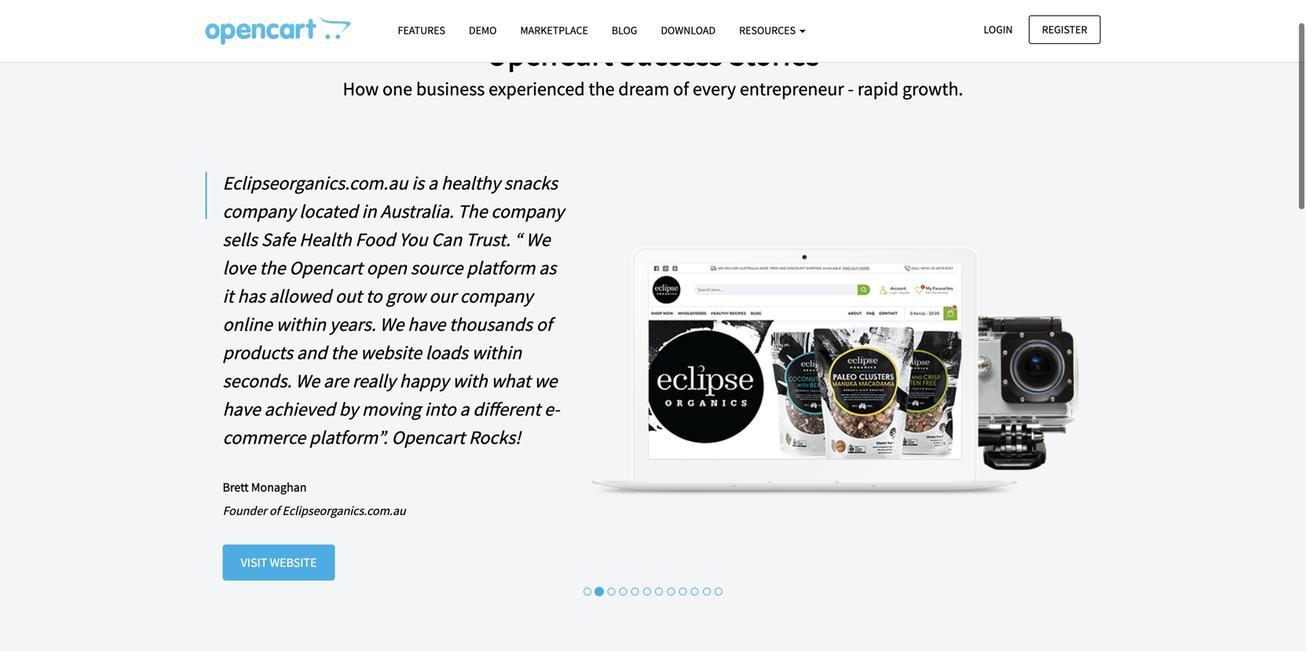 Task type: describe. For each thing, give the bounding box(es) containing it.
1 horizontal spatial within
[[472, 341, 522, 364]]

brett
[[223, 480, 249, 495]]

register
[[1043, 22, 1088, 37]]

opencart success stories how one business experienced the dream of every entrepreneur - rapid growth.
[[343, 34, 964, 101]]

and
[[297, 341, 327, 364]]

0 horizontal spatial the
[[260, 256, 286, 280]]

the
[[458, 199, 488, 223]]

features link
[[386, 17, 457, 44]]

"
[[515, 228, 523, 251]]

by
[[339, 397, 358, 421]]

experienced
[[489, 77, 585, 101]]

australia.
[[381, 199, 454, 223]]

blog
[[612, 23, 638, 37]]

resources link
[[728, 17, 818, 44]]

company down platform
[[460, 284, 533, 308]]

located
[[299, 199, 358, 223]]

register link
[[1029, 15, 1101, 44]]

founder of eclipseorganics.com.au
[[223, 503, 406, 519]]

love
[[223, 256, 256, 280]]

entrepreneur
[[740, 77, 845, 101]]

thousands
[[449, 313, 533, 336]]

of inside opencart success stories how one business experienced the dream of every entrepreneur - rapid growth.
[[674, 77, 689, 101]]

of inside the eclipseorganics.com.au is a healthy snacks company located in australia. the company sells safe health food you can trust. " we love the opencart open source platform as it has allowed out to grow our company online within years. we have thousands of products and the website loads within seconds. we are really happy with what we have achieved by moving into a different e- commerce platform". opencart rocks!
[[536, 313, 552, 336]]

1 vertical spatial eclipseorganics.com.au
[[282, 503, 406, 519]]

you
[[399, 228, 428, 251]]

with
[[453, 369, 488, 393]]

we
[[535, 369, 558, 393]]

commerce
[[223, 426, 306, 449]]

source
[[411, 256, 463, 280]]

grow
[[386, 284, 426, 308]]

-
[[848, 77, 854, 101]]

marketplace link
[[509, 17, 600, 44]]

0 vertical spatial we
[[526, 228, 551, 251]]

years.
[[330, 313, 376, 336]]

website
[[361, 341, 422, 364]]

download
[[661, 23, 716, 37]]

moving
[[362, 397, 421, 421]]

is
[[412, 171, 424, 195]]

what
[[491, 369, 531, 393]]

open
[[367, 256, 407, 280]]

0 vertical spatial opencart
[[289, 256, 363, 280]]

growth.
[[903, 77, 964, 101]]

visit
[[241, 555, 267, 571]]

in
[[362, 199, 377, 223]]

every
[[693, 77, 736, 101]]

monaghan
[[251, 480, 307, 495]]

healthy
[[441, 171, 501, 195]]

out
[[335, 284, 362, 308]]

has
[[238, 284, 265, 308]]

as
[[539, 256, 557, 280]]

business
[[416, 77, 485, 101]]

visit website
[[241, 555, 317, 571]]

features
[[398, 23, 446, 37]]

1 vertical spatial a
[[460, 397, 470, 421]]

one
[[383, 77, 413, 101]]

success
[[620, 34, 723, 74]]

stories
[[729, 34, 820, 74]]

sells
[[223, 228, 258, 251]]

different
[[473, 397, 541, 421]]

opencart - showcase image
[[205, 17, 351, 45]]



Task type: vqa. For each thing, say whether or not it's contained in the screenshot.
All LINK
no



Task type: locate. For each thing, give the bounding box(es) containing it.
opencart down into
[[392, 426, 465, 449]]

within down thousands
[[472, 341, 522, 364]]

have down our on the left of the page
[[408, 313, 446, 336]]

platform".
[[310, 426, 388, 449]]

achieved
[[264, 397, 335, 421]]

company up sells
[[223, 199, 296, 223]]

1 vertical spatial the
[[260, 256, 286, 280]]

1 vertical spatial within
[[472, 341, 522, 364]]

online
[[223, 313, 272, 336]]

1 horizontal spatial we
[[380, 313, 404, 336]]

within down allowed on the left of the page
[[276, 313, 326, 336]]

founder
[[223, 503, 267, 519]]

of
[[674, 77, 689, 101], [536, 313, 552, 336], [269, 503, 280, 519]]

of left every
[[674, 77, 689, 101]]

website
[[270, 555, 317, 571]]

brett monaghan
[[223, 480, 307, 495]]

eclipseorganics.com.au up located
[[223, 171, 408, 195]]

snacks
[[504, 171, 558, 195]]

we right "
[[526, 228, 551, 251]]

2 vertical spatial of
[[269, 503, 280, 519]]

loads
[[426, 341, 468, 364]]

the left the dream
[[589, 77, 615, 101]]

1 vertical spatial opencart
[[392, 426, 465, 449]]

of right thousands
[[536, 313, 552, 336]]

the down "safe"
[[260, 256, 286, 280]]

1 horizontal spatial have
[[408, 313, 446, 336]]

demo link
[[457, 17, 509, 44]]

our
[[429, 284, 456, 308]]

eclipseorganics.com.au down monaghan at the bottom of the page
[[282, 503, 406, 519]]

rapid
[[858, 77, 899, 101]]

opencart
[[289, 256, 363, 280], [392, 426, 465, 449]]

1 horizontal spatial opencart
[[392, 426, 465, 449]]

trust.
[[466, 228, 511, 251]]

marketplace
[[521, 23, 588, 37]]

0 vertical spatial the
[[589, 77, 615, 101]]

login
[[984, 22, 1013, 37]]

a right into
[[460, 397, 470, 421]]

0 horizontal spatial of
[[269, 503, 280, 519]]

eclipseorganics.com.au is a healthy snacks company located in australia. the company sells safe health food you can trust. " we love the opencart open source platform as it has allowed out to grow our company online within years. we have thousands of products and the website loads within seconds. we are really happy with what we have achieved by moving into a different e- commerce platform". opencart rocks!
[[223, 171, 564, 449]]

products
[[223, 341, 293, 364]]

we
[[526, 228, 551, 251], [380, 313, 404, 336], [296, 369, 320, 393]]

1 horizontal spatial of
[[536, 313, 552, 336]]

0 vertical spatial eclipseorganics.com.au
[[223, 171, 408, 195]]

opencart down 'health'
[[289, 256, 363, 280]]

download link
[[649, 17, 728, 44]]

2 horizontal spatial the
[[589, 77, 615, 101]]

dream
[[619, 77, 670, 101]]

visit website link
[[223, 545, 335, 581]]

safe
[[261, 228, 296, 251]]

1 vertical spatial have
[[223, 397, 261, 421]]

0 horizontal spatial within
[[276, 313, 326, 336]]

into
[[425, 397, 456, 421]]

health
[[299, 228, 352, 251]]

0 vertical spatial of
[[674, 77, 689, 101]]

to
[[366, 284, 382, 308]]

of down monaghan at the bottom of the page
[[269, 503, 280, 519]]

demo
[[469, 23, 497, 37]]

the inside opencart success stories how one business experienced the dream of every entrepreneur - rapid growth.
[[589, 77, 615, 101]]

0 vertical spatial a
[[428, 171, 438, 195]]

we left are
[[296, 369, 320, 393]]

company
[[223, 199, 296, 223], [491, 199, 564, 223], [460, 284, 533, 308]]

blog link
[[600, 17, 649, 44]]

0 horizontal spatial a
[[428, 171, 438, 195]]

we up "website"
[[380, 313, 404, 336]]

0 vertical spatial within
[[276, 313, 326, 336]]

eclipseorganics.com.au inside the eclipseorganics.com.au is a healthy snacks company located in australia. the company sells safe health food you can trust. " we love the opencart open source platform as it has allowed out to grow our company online within years. we have thousands of products and the website loads within seconds. we are really happy with what we have achieved by moving into a different e- commerce platform". opencart rocks!
[[223, 171, 408, 195]]

have down seconds.
[[223, 397, 261, 421]]

the
[[589, 77, 615, 101], [260, 256, 286, 280], [331, 341, 357, 364]]

really
[[353, 369, 396, 393]]

within
[[276, 313, 326, 336], [472, 341, 522, 364]]

the up are
[[331, 341, 357, 364]]

2 horizontal spatial of
[[674, 77, 689, 101]]

have
[[408, 313, 446, 336], [223, 397, 261, 421]]

resources
[[740, 23, 798, 37]]

can
[[432, 228, 462, 251]]

1 vertical spatial of
[[536, 313, 552, 336]]

how
[[343, 77, 379, 101]]

1 horizontal spatial the
[[331, 341, 357, 364]]

opencart
[[487, 34, 613, 74]]

happy
[[400, 369, 449, 393]]

0 vertical spatial have
[[408, 313, 446, 336]]

company down snacks
[[491, 199, 564, 223]]

2 vertical spatial the
[[331, 341, 357, 364]]

eclipseorganics.com.au
[[223, 171, 408, 195], [282, 503, 406, 519]]

allowed
[[269, 284, 332, 308]]

rocks!
[[469, 426, 521, 449]]

0 horizontal spatial opencart
[[289, 256, 363, 280]]

food
[[355, 228, 395, 251]]

1 horizontal spatial a
[[460, 397, 470, 421]]

0 horizontal spatial we
[[296, 369, 320, 393]]

1 vertical spatial we
[[380, 313, 404, 336]]

0 horizontal spatial have
[[223, 397, 261, 421]]

seconds.
[[223, 369, 292, 393]]

login link
[[971, 15, 1027, 44]]

it
[[223, 284, 234, 308]]

2 horizontal spatial we
[[526, 228, 551, 251]]

e-
[[545, 397, 560, 421]]

a right is
[[428, 171, 438, 195]]

are
[[324, 369, 349, 393]]

a
[[428, 171, 438, 195], [460, 397, 470, 421]]

platform
[[467, 256, 535, 280]]

2 vertical spatial we
[[296, 369, 320, 393]]



